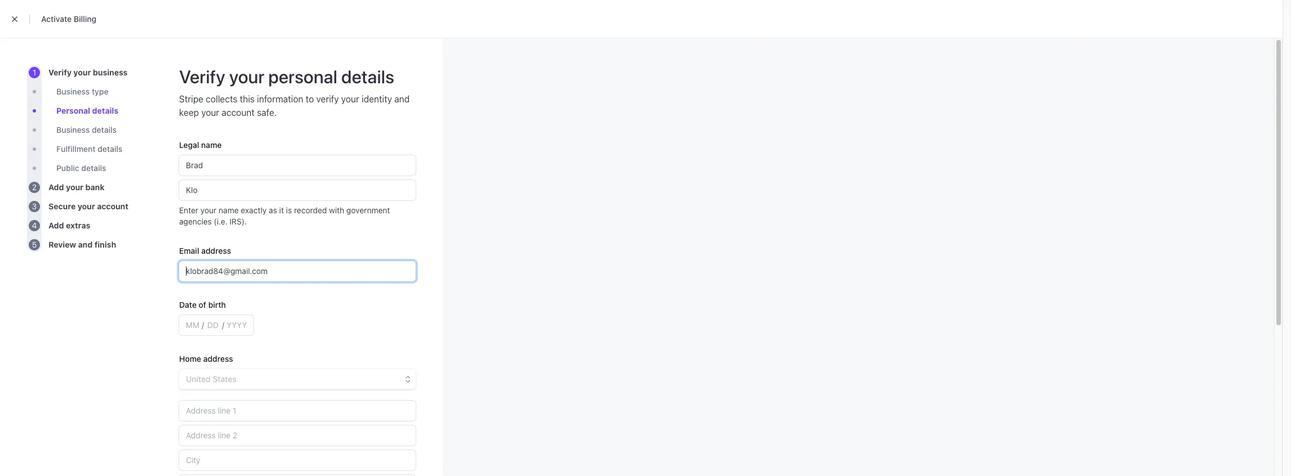 Task type: vqa. For each thing, say whether or not it's contained in the screenshot.
Climate
no



Task type: locate. For each thing, give the bounding box(es) containing it.
name
[[201, 140, 222, 150], [219, 206, 239, 215]]

fulfillment
[[56, 144, 96, 154]]

your for verify your personal details
[[229, 66, 264, 87]]

1 vertical spatial business
[[56, 125, 90, 135]]

bank
[[85, 183, 105, 192]]

details down type
[[92, 106, 118, 116]]

business details link
[[56, 125, 117, 136]]

0 horizontal spatial account
[[97, 202, 128, 211]]

business up the personal
[[56, 87, 90, 96]]

details for public details
[[81, 163, 106, 173]]

name up (i.e.
[[219, 206, 239, 215]]

verify right 1 at the left of page
[[48, 68, 72, 77]]

1 horizontal spatial verify
[[179, 66, 225, 87]]

add up secure
[[48, 183, 64, 192]]

business down the personal
[[56, 125, 90, 135]]

account
[[222, 108, 255, 118], [97, 202, 128, 211]]

stripe collects this information to verify your identity and keep your account safe.
[[179, 94, 410, 118]]

email
[[179, 246, 199, 256]]

account inside stripe collects this information to verify your identity and keep your account safe.
[[222, 108, 255, 118]]

1 horizontal spatial and
[[395, 94, 410, 104]]

of
[[199, 300, 206, 310]]

0 vertical spatial and
[[395, 94, 410, 104]]

0 horizontal spatial /
[[202, 321, 204, 330]]

1 vertical spatial account
[[97, 202, 128, 211]]

safe.
[[257, 108, 277, 118]]

verify
[[316, 94, 339, 104]]

0 vertical spatial address
[[201, 246, 231, 256]]

irs).
[[230, 217, 247, 227]]

2 add from the top
[[48, 221, 64, 230]]

business type
[[56, 87, 108, 96]]

your inside 'link'
[[78, 202, 95, 211]]

business for business details
[[56, 125, 90, 135]]

Year text field
[[224, 316, 249, 336]]

add your bank link
[[48, 182, 105, 193]]

name right the legal
[[201, 140, 222, 150]]

1 vertical spatial address
[[203, 354, 233, 364]]

0 horizontal spatial verify
[[48, 68, 72, 77]]

your down public details link
[[66, 183, 83, 192]]

address for home address
[[203, 354, 233, 364]]

your up this
[[229, 66, 264, 87]]

verify your business
[[48, 68, 128, 77]]

details inside "link"
[[98, 144, 122, 154]]

and left finish
[[78, 240, 93, 250]]

date of birth
[[179, 300, 226, 310]]

legal name
[[179, 140, 222, 150]]

it
[[279, 206, 284, 215]]

details up 'fulfillment details'
[[92, 125, 117, 135]]

your for add your bank
[[66, 183, 83, 192]]

public details
[[56, 163, 106, 173]]

1 add from the top
[[48, 183, 64, 192]]

your
[[229, 66, 264, 87], [73, 68, 91, 77], [341, 94, 359, 104], [201, 108, 219, 118], [66, 183, 83, 192], [78, 202, 95, 211], [201, 206, 217, 215]]

type
[[92, 87, 108, 96]]

and
[[395, 94, 410, 104], [78, 240, 93, 250]]

your for verify your business
[[73, 68, 91, 77]]

1 / from the left
[[202, 321, 204, 330]]

add for add extras
[[48, 221, 64, 230]]

1 vertical spatial and
[[78, 240, 93, 250]]

1 horizontal spatial account
[[222, 108, 255, 118]]

account inside 'link'
[[97, 202, 128, 211]]

verify
[[179, 66, 225, 87], [48, 68, 72, 77]]

business
[[56, 87, 90, 96], [56, 125, 90, 135]]

details
[[341, 66, 394, 87], [92, 106, 118, 116], [92, 125, 117, 135], [98, 144, 122, 154], [81, 163, 106, 173]]

account down bank
[[97, 202, 128, 211]]

details up identity
[[341, 66, 394, 87]]

and inside stripe collects this information to verify your identity and keep your account safe.
[[395, 94, 410, 104]]

details for business details
[[92, 125, 117, 135]]

0 vertical spatial business
[[56, 87, 90, 96]]

details up bank
[[81, 163, 106, 173]]

add extras link
[[48, 220, 90, 232]]

1 horizontal spatial /
[[222, 321, 224, 330]]

/ down date of birth
[[202, 321, 204, 330]]

3
[[32, 202, 37, 211]]

address right 'home'
[[203, 354, 233, 364]]

business
[[93, 68, 128, 77]]

0 horizontal spatial and
[[78, 240, 93, 250]]

1 vertical spatial add
[[48, 221, 64, 230]]

your inside enter your name exactly as it is recorded with government agencies (i.e. irs).
[[201, 206, 217, 215]]

Email address email field
[[179, 261, 416, 282]]

2 business from the top
[[56, 125, 90, 135]]

your up (i.e.
[[201, 206, 217, 215]]

/ down birth
[[222, 321, 224, 330]]

and right identity
[[395, 94, 410, 104]]

details for fulfillment details
[[98, 144, 122, 154]]

1 vertical spatial name
[[219, 206, 239, 215]]

address
[[201, 246, 231, 256], [203, 354, 233, 364]]

add
[[48, 183, 64, 192], [48, 221, 64, 230]]

personal details
[[56, 106, 118, 116]]

verify your personal details
[[179, 66, 394, 87]]

0 vertical spatial account
[[222, 108, 255, 118]]

/
[[202, 321, 204, 330], [222, 321, 224, 330]]

account down this
[[222, 108, 255, 118]]

details down business details link
[[98, 144, 122, 154]]

information
[[257, 94, 303, 104]]

2 / from the left
[[222, 321, 224, 330]]

Legal name text field
[[179, 156, 416, 176]]

0 vertical spatial add
[[48, 183, 64, 192]]

your up "extras"
[[78, 202, 95, 211]]

keep
[[179, 108, 199, 118]]

1 business from the top
[[56, 87, 90, 96]]

address right email
[[201, 246, 231, 256]]

add down secure
[[48, 221, 64, 230]]

verify up the 'stripe'
[[179, 66, 225, 87]]

fulfillment details link
[[56, 144, 122, 155]]

review and finish
[[48, 240, 116, 250]]

your up business type
[[73, 68, 91, 77]]

fulfillment details
[[56, 144, 122, 154]]

birth
[[208, 300, 226, 310]]

1
[[33, 68, 36, 77]]

Address line 2 text field
[[179, 426, 416, 446]]

activate
[[41, 14, 72, 24]]



Task type: describe. For each thing, give the bounding box(es) containing it.
secure your account
[[48, 202, 128, 211]]

secure
[[48, 202, 76, 211]]

recorded
[[294, 206, 327, 215]]

name inside enter your name exactly as it is recorded with government agencies (i.e. irs).
[[219, 206, 239, 215]]

add your bank
[[48, 183, 105, 192]]

with
[[329, 206, 344, 215]]

to
[[306, 94, 314, 104]]

Address line 1 text field
[[179, 401, 416, 421]]

business for business type
[[56, 87, 90, 96]]

your for enter your name exactly as it is recorded with government agencies (i.e. irs).
[[201, 206, 217, 215]]

add extras
[[48, 221, 90, 230]]

extras
[[66, 221, 90, 230]]

review and finish link
[[48, 239, 116, 251]]

business details
[[56, 125, 117, 135]]

your for secure your account
[[78, 202, 95, 211]]

and inside the review and finish link
[[78, 240, 93, 250]]

secure your account link
[[48, 201, 128, 212]]

add for add your bank
[[48, 183, 64, 192]]

2
[[32, 183, 37, 192]]

stripe
[[179, 94, 203, 104]]

4
[[32, 221, 37, 230]]

address for email address
[[201, 246, 231, 256]]

enter
[[179, 206, 198, 215]]

details for personal details
[[92, 106, 118, 116]]

is
[[286, 206, 292, 215]]

government
[[346, 206, 390, 215]]

5
[[32, 240, 37, 250]]

email address
[[179, 246, 231, 256]]

City text field
[[179, 451, 416, 471]]

personal
[[56, 106, 90, 116]]

0 vertical spatial name
[[201, 140, 222, 150]]

your right verify
[[341, 94, 359, 104]]

review
[[48, 240, 76, 250]]

verify your business link
[[48, 67, 128, 78]]

as
[[269, 206, 277, 215]]

public details link
[[56, 163, 106, 174]]

home address
[[179, 354, 233, 364]]

verify for verify your business
[[48, 68, 72, 77]]

home
[[179, 354, 201, 364]]

collects
[[206, 94, 238, 104]]

billing
[[74, 14, 96, 24]]

this
[[240, 94, 255, 104]]

activate billing
[[41, 14, 96, 24]]

Date of birth text field
[[184, 316, 202, 336]]

date
[[179, 300, 197, 310]]

(i.e.
[[214, 217, 227, 227]]

exactly
[[241, 206, 267, 215]]

identity
[[362, 94, 392, 104]]

Last name text field
[[179, 180, 416, 201]]

finish
[[95, 240, 116, 250]]

personal details link
[[56, 105, 118, 117]]

business type link
[[56, 86, 108, 97]]

verify for verify your personal details
[[179, 66, 225, 87]]

enter your name exactly as it is recorded with government agencies (i.e. irs).
[[179, 206, 390, 227]]

personal
[[268, 66, 338, 87]]

legal
[[179, 140, 199, 150]]

agencies
[[179, 217, 212, 227]]

your down collects
[[201, 108, 219, 118]]

public
[[56, 163, 79, 173]]

Day text field
[[204, 316, 222, 336]]



